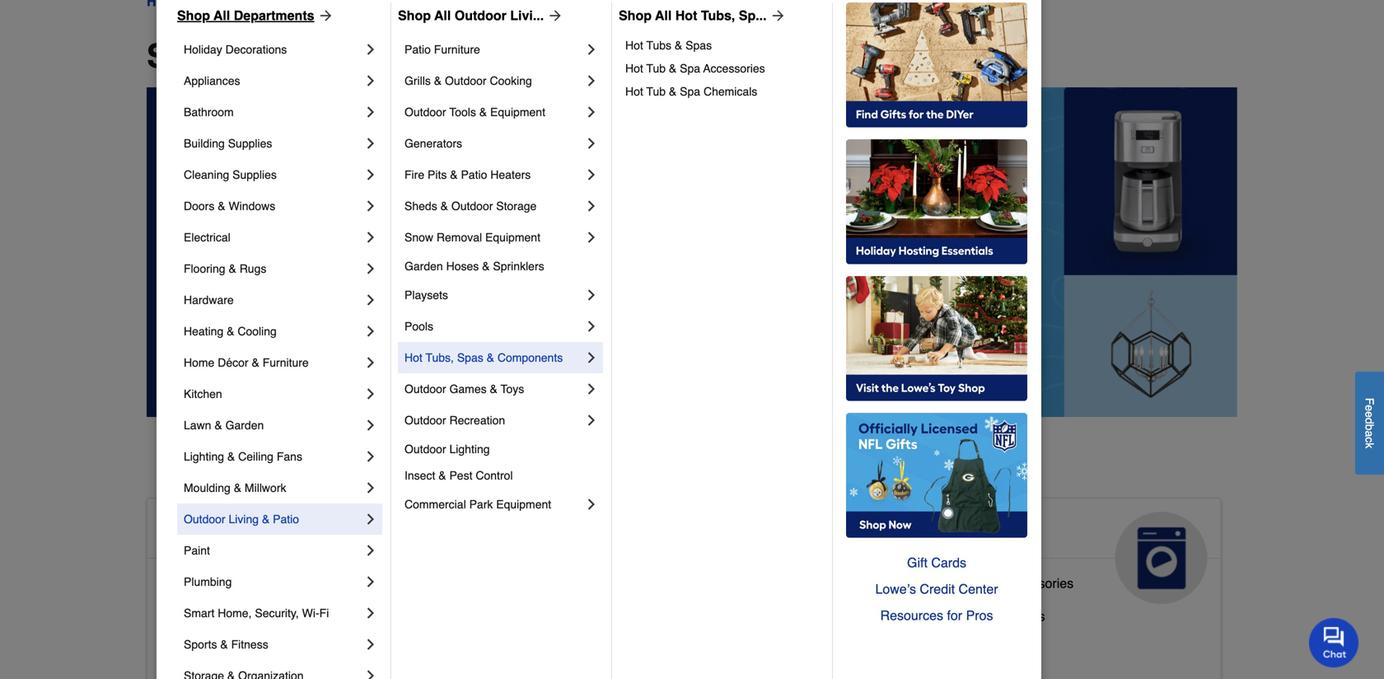 Task type: locate. For each thing, give the bounding box(es) containing it.
shop for shop all departments
[[177, 8, 210, 23]]

1 spa from the top
[[680, 62, 701, 75]]

4 accessible from the top
[[161, 642, 224, 657]]

1 horizontal spatial patio
[[405, 43, 431, 56]]

arrow right image
[[315, 7, 334, 24], [544, 7, 564, 24]]

tubs, down pools
[[426, 351, 454, 364]]

0 vertical spatial tubs,
[[701, 8, 736, 23]]

& right doors
[[218, 199, 226, 213]]

2 horizontal spatial patio
[[461, 168, 488, 181]]

2 vertical spatial home
[[274, 642, 310, 657]]

hot tubs, spas & components link
[[405, 342, 584, 373]]

beverage & wine chillers
[[895, 609, 1046, 624]]

shop all hot tubs, sp... link
[[619, 6, 787, 26]]

& left the pros
[[956, 609, 964, 624]]

chevron right image for holiday decorations
[[363, 41, 379, 58]]

fire
[[405, 168, 425, 181]]

spas up the hot tub & spa accessories
[[686, 39, 712, 52]]

1 vertical spatial appliances link
[[882, 499, 1221, 604]]

rugs
[[240, 262, 267, 275]]

1 vertical spatial patio
[[461, 168, 488, 181]]

furniture up kitchen 'link'
[[263, 356, 309, 369]]

1 horizontal spatial tubs,
[[701, 8, 736, 23]]

1 horizontal spatial garden
[[405, 260, 443, 273]]

patio up "sheds & outdoor storage"
[[461, 168, 488, 181]]

tub down tubs
[[647, 62, 666, 75]]

ceiling
[[238, 450, 274, 463]]

arrow right image inside shop all outdoor livi... 'link'
[[544, 7, 564, 24]]

security,
[[255, 607, 299, 620]]

2 spa from the top
[[680, 85, 701, 98]]

departments for shop all departments
[[234, 8, 315, 23]]

heating & cooling
[[184, 325, 277, 338]]

equipment down insect & pest control link
[[496, 498, 552, 511]]

shop inside 'link'
[[398, 8, 431, 23]]

arrow right image inside shop all departments link
[[315, 7, 334, 24]]

tubs
[[647, 39, 672, 52]]

fire pits & patio heaters link
[[405, 159, 584, 190]]

1 vertical spatial appliances
[[895, 518, 1019, 545]]

for
[[948, 608, 963, 623]]

1 vertical spatial accessories
[[1004, 576, 1074, 591]]

building supplies link
[[184, 128, 363, 159]]

hot tubs, spas & components
[[405, 351, 563, 364]]

arrow right image for shop all departments
[[315, 7, 334, 24]]

outdoor up patio furniture link
[[455, 8, 507, 23]]

garden up the "lighting & ceiling fans"
[[226, 419, 264, 432]]

supplies up houses,
[[587, 602, 637, 617]]

0 vertical spatial furniture
[[434, 43, 480, 56]]

hot for hot tub & spa chemicals
[[626, 85, 644, 98]]

chevron right image for appliances
[[363, 73, 379, 89]]

1 vertical spatial departments
[[288, 37, 490, 75]]

2 vertical spatial supplies
[[587, 602, 637, 617]]

accessories
[[704, 62, 766, 75], [1004, 576, 1074, 591]]

arrow right image
[[767, 7, 787, 24]]

appliance parts & accessories
[[895, 576, 1074, 591]]

accessible down moulding
[[161, 518, 281, 545]]

furniture
[[434, 43, 480, 56], [263, 356, 309, 369], [653, 635, 706, 650]]

1 vertical spatial furniture
[[263, 356, 309, 369]]

paint
[[184, 544, 210, 557]]

lawn & garden
[[184, 419, 264, 432]]

& up outdoor games & toys link on the bottom of page
[[487, 351, 495, 364]]

& right the décor
[[252, 356, 260, 369]]

1 vertical spatial tub
[[647, 85, 666, 98]]

appliances link down decorations
[[184, 65, 363, 96]]

0 horizontal spatial garden
[[226, 419, 264, 432]]

e up b
[[1364, 411, 1377, 418]]

2 vertical spatial equipment
[[496, 498, 552, 511]]

chevron right image for patio furniture
[[584, 41, 600, 58]]

0 horizontal spatial spas
[[457, 351, 484, 364]]

2 arrow right image from the left
[[544, 7, 564, 24]]

2 vertical spatial furniture
[[653, 635, 706, 650]]

sports & fitness
[[184, 638, 268, 651]]

games
[[450, 383, 487, 396]]

furniture up grills & outdoor cooking at the top of the page
[[434, 43, 480, 56]]

animal & pet care image
[[749, 512, 841, 604]]

1 shop from the left
[[177, 8, 210, 23]]

0 vertical spatial supplies
[[228, 137, 272, 150]]

credit
[[920, 582, 956, 597]]

2 horizontal spatial shop
[[619, 8, 652, 23]]

1 vertical spatial bathroom
[[227, 576, 285, 591]]

home down moulding & millwork "link"
[[288, 518, 352, 545]]

tubs, up hot tubs & spas link
[[701, 8, 736, 23]]

accessible down smart
[[161, 642, 224, 657]]

all up holiday decorations
[[214, 8, 230, 23]]

& inside 'link'
[[956, 609, 964, 624]]

chevron right image for hardware
[[363, 292, 379, 308]]

chevron right image for fire pits & patio heaters
[[584, 167, 600, 183]]

garden up playsets
[[405, 260, 443, 273]]

lawn
[[184, 419, 211, 432]]

doors & windows link
[[184, 190, 363, 222]]

chillers
[[1002, 609, 1046, 624]]

hardware
[[184, 293, 234, 307]]

0 horizontal spatial tubs,
[[426, 351, 454, 364]]

0 vertical spatial pet
[[635, 518, 670, 545]]

bathroom up building
[[184, 106, 234, 119]]

patio furniture link
[[405, 34, 584, 65]]

& right sheds
[[441, 199, 448, 213]]

1 vertical spatial spas
[[457, 351, 484, 364]]

generators link
[[405, 128, 584, 159]]

cleaning supplies link
[[184, 159, 363, 190]]

supplies up the cleaning supplies
[[228, 137, 272, 150]]

2 vertical spatial patio
[[273, 513, 299, 526]]

resources
[[881, 608, 944, 623]]

chevron right image for playsets
[[584, 287, 600, 303]]

accessories up chemicals
[[704, 62, 766, 75]]

lighting up pest
[[450, 443, 490, 456]]

outdoor up tools
[[445, 74, 487, 87]]

& left rugs
[[229, 262, 236, 275]]

0 vertical spatial equipment
[[491, 106, 546, 119]]

shop up tubs
[[619, 8, 652, 23]]

patio up grills
[[405, 43, 431, 56]]

gift
[[908, 555, 928, 570]]

grills
[[405, 74, 431, 87]]

visit the lowe's toy shop. image
[[847, 276, 1028, 401]]

fans
[[277, 450, 303, 463]]

pools
[[405, 320, 434, 333]]

chevron right image for pools
[[584, 318, 600, 335]]

accessible up smart
[[161, 576, 224, 591]]

equipment for park
[[496, 498, 552, 511]]

1 vertical spatial equipment
[[486, 231, 541, 244]]

appliances link up 'chillers'
[[882, 499, 1221, 604]]

1 vertical spatial supplies
[[233, 168, 277, 181]]

living
[[229, 513, 259, 526]]

departments
[[234, 8, 315, 23], [288, 37, 490, 75]]

outdoor down grills
[[405, 106, 446, 119]]

3 accessible from the top
[[161, 609, 224, 624]]

all for departments
[[214, 8, 230, 23]]

& left the millwork at the left bottom of the page
[[234, 481, 242, 495]]

home down security,
[[274, 642, 310, 657]]

lighting
[[450, 443, 490, 456], [184, 450, 224, 463]]

& right tools
[[480, 106, 487, 119]]

supplies up windows
[[233, 168, 277, 181]]

chevron right image for sheds & outdoor storage
[[584, 198, 600, 214]]

0 vertical spatial spas
[[686, 39, 712, 52]]

& right tubs
[[675, 39, 683, 52]]

1 horizontal spatial shop
[[398, 8, 431, 23]]

outdoor up outdoor lighting
[[405, 414, 446, 427]]

pet inside 'animal & pet care'
[[635, 518, 670, 545]]

home
[[184, 356, 215, 369], [288, 518, 352, 545], [274, 642, 310, 657]]

millwork
[[245, 481, 286, 495]]

pits
[[428, 168, 447, 181]]

snow
[[405, 231, 434, 244]]

& left ceiling
[[227, 450, 235, 463]]

insect & pest control link
[[405, 462, 600, 489]]

accessories up 'chillers'
[[1004, 576, 1074, 591]]

all inside 'link'
[[435, 8, 451, 23]]

center
[[959, 582, 999, 597]]

all up the patio furniture
[[435, 8, 451, 23]]

tub down the hot tub & spa accessories
[[647, 85, 666, 98]]

chevron right image for grills & outdoor cooking
[[584, 73, 600, 89]]

livestock supplies
[[528, 602, 637, 617]]

arrow right image up shop all departments
[[315, 7, 334, 24]]

1 accessible from the top
[[161, 518, 281, 545]]

lighting up moulding
[[184, 450, 224, 463]]

hot tub & spa accessories link
[[626, 57, 821, 80]]

accessible home image
[[381, 512, 474, 604]]

outdoor lighting
[[405, 443, 490, 456]]

0 horizontal spatial shop
[[177, 8, 210, 23]]

tubs,
[[701, 8, 736, 23], [426, 351, 454, 364]]

livestock supplies link
[[528, 598, 637, 631]]

accessible home
[[161, 518, 352, 545]]

chevron right image
[[363, 73, 379, 89], [584, 73, 600, 89], [363, 135, 379, 152], [363, 167, 379, 183], [584, 167, 600, 183], [363, 198, 379, 214], [584, 198, 600, 214], [363, 229, 379, 246], [584, 318, 600, 335], [363, 354, 379, 371], [363, 386, 379, 402], [584, 412, 600, 429], [363, 417, 379, 434], [363, 448, 379, 465], [363, 542, 379, 559]]

& left pest
[[439, 469, 446, 482]]

accessible for accessible home
[[161, 518, 281, 545]]

0 vertical spatial departments
[[234, 8, 315, 23]]

0 horizontal spatial arrow right image
[[315, 7, 334, 24]]

chemicals
[[704, 85, 758, 98]]

k
[[1364, 443, 1377, 448]]

shop up holiday
[[177, 8, 210, 23]]

equipment down cooking
[[491, 106, 546, 119]]

e up d
[[1364, 405, 1377, 411]]

1 horizontal spatial pet
[[635, 518, 670, 545]]

1 tub from the top
[[647, 62, 666, 75]]

home up kitchen
[[184, 356, 215, 369]]

chevron right image
[[363, 41, 379, 58], [584, 41, 600, 58], [363, 104, 379, 120], [584, 104, 600, 120], [584, 135, 600, 152], [584, 229, 600, 246], [363, 260, 379, 277], [584, 287, 600, 303], [363, 292, 379, 308], [363, 323, 379, 340], [584, 350, 600, 366], [584, 381, 600, 397], [363, 480, 379, 496], [584, 496, 600, 513], [363, 511, 379, 528], [363, 574, 379, 590], [363, 605, 379, 622], [363, 636, 379, 653], [363, 668, 379, 679]]

2 accessible from the top
[[161, 576, 224, 591]]

furniture right houses,
[[653, 635, 706, 650]]

all down shop all departments link
[[238, 37, 279, 75]]

chevron right image for heating & cooling
[[363, 323, 379, 340]]

chevron right image for bathroom
[[363, 104, 379, 120]]

1 vertical spatial spa
[[680, 85, 701, 98]]

doors & windows
[[184, 199, 276, 213]]

spa up hot tub & spa chemicals
[[680, 62, 701, 75]]

all up tubs
[[655, 8, 672, 23]]

plumbing link
[[184, 566, 363, 598]]

spa down the hot tub & spa accessories
[[680, 85, 701, 98]]

1 horizontal spatial arrow right image
[[544, 7, 564, 24]]

shop for shop all outdoor livi...
[[398, 8, 431, 23]]

windows
[[229, 199, 276, 213]]

0 vertical spatial tub
[[647, 62, 666, 75]]

& right entry
[[262, 642, 271, 657]]

outdoor
[[455, 8, 507, 23], [445, 74, 487, 87], [405, 106, 446, 119], [452, 199, 493, 213], [405, 383, 446, 396], [405, 414, 446, 427], [405, 443, 446, 456], [184, 513, 226, 526]]

patio up paint link
[[273, 513, 299, 526]]

1 horizontal spatial appliances
[[895, 518, 1019, 545]]

accessible
[[161, 518, 281, 545], [161, 576, 224, 591], [161, 609, 224, 624], [161, 642, 224, 657]]

snow removal equipment
[[405, 231, 541, 244]]

shop up the patio furniture
[[398, 8, 431, 23]]

bathroom up smart home, security, wi-fi
[[227, 576, 285, 591]]

appliances down holiday
[[184, 74, 240, 87]]

paint link
[[184, 535, 363, 566]]

spas up games
[[457, 351, 484, 364]]

appliances up cards at the bottom
[[895, 518, 1019, 545]]

parts
[[957, 576, 988, 591]]

supplies for building supplies
[[228, 137, 272, 150]]

e
[[1364, 405, 1377, 411], [1364, 411, 1377, 418]]

0 horizontal spatial accessories
[[704, 62, 766, 75]]

accessible entry & home link
[[161, 638, 310, 671]]

equipment up sprinklers
[[486, 231, 541, 244]]

&
[[675, 39, 683, 52], [669, 62, 677, 75], [434, 74, 442, 87], [669, 85, 677, 98], [480, 106, 487, 119], [450, 168, 458, 181], [218, 199, 226, 213], [441, 199, 448, 213], [482, 260, 490, 273], [229, 262, 236, 275], [227, 325, 235, 338], [487, 351, 495, 364], [252, 356, 260, 369], [490, 383, 498, 396], [215, 419, 222, 432], [227, 450, 235, 463], [439, 469, 446, 482], [234, 481, 242, 495], [262, 513, 270, 526], [611, 518, 628, 545], [991, 576, 1000, 591], [956, 609, 964, 624], [641, 635, 650, 650], [220, 638, 228, 651], [262, 642, 271, 657]]

grills & outdoor cooking link
[[405, 65, 584, 96]]

chevron right image for sports & fitness
[[363, 636, 379, 653]]

arrow right image up patio furniture link
[[544, 7, 564, 24]]

chevron right image for cleaning supplies
[[363, 167, 379, 183]]

wi-
[[302, 607, 320, 620]]

& right animal
[[611, 518, 628, 545]]

departments for shop all departments
[[288, 37, 490, 75]]

& inside 'link'
[[229, 262, 236, 275]]

0 vertical spatial bathroom
[[184, 106, 234, 119]]

0 horizontal spatial appliances link
[[184, 65, 363, 96]]

chevron right image for snow removal equipment
[[584, 229, 600, 246]]

holiday hosting essentials. image
[[847, 139, 1028, 265]]

0 horizontal spatial lighting
[[184, 450, 224, 463]]

electrical link
[[184, 222, 363, 253]]

1 arrow right image from the left
[[315, 7, 334, 24]]

storage
[[497, 199, 537, 213]]

flooring
[[184, 262, 226, 275]]

1 vertical spatial pet
[[528, 635, 548, 650]]

d
[[1364, 418, 1377, 424]]

0 vertical spatial spa
[[680, 62, 701, 75]]

chevron right image for moulding & millwork
[[363, 480, 379, 496]]

0 horizontal spatial appliances
[[184, 74, 240, 87]]

2 shop from the left
[[398, 8, 431, 23]]

fi
[[320, 607, 329, 620]]

accessible up sports
[[161, 609, 224, 624]]

2 tub from the top
[[647, 85, 666, 98]]

0 horizontal spatial patio
[[273, 513, 299, 526]]

3 shop from the left
[[619, 8, 652, 23]]

1 horizontal spatial lighting
[[450, 443, 490, 456]]

fire pits & patio heaters
[[405, 168, 531, 181]]

recreation
[[450, 414, 505, 427]]



Task type: vqa. For each thing, say whether or not it's contained in the screenshot.
topmost in
no



Task type: describe. For each thing, give the bounding box(es) containing it.
outdoor living & patio
[[184, 513, 299, 526]]

fitness
[[231, 638, 268, 651]]

playsets
[[405, 289, 448, 302]]

beds,
[[552, 635, 585, 650]]

lowe's
[[876, 582, 917, 597]]

lighting & ceiling fans link
[[184, 441, 363, 472]]

heaters
[[491, 168, 531, 181]]

& down the hot tub & spa accessories
[[669, 85, 677, 98]]

shop for shop all hot tubs, sp...
[[619, 8, 652, 23]]

sp...
[[739, 8, 767, 23]]

appliances image
[[1116, 512, 1208, 604]]

resources for pros
[[881, 608, 994, 623]]

chevron right image for building supplies
[[363, 135, 379, 152]]

& right 'parts'
[[991, 576, 1000, 591]]

wine
[[968, 609, 998, 624]]

enjoy savings year-round. no matter what you're shopping for, find what you need at a great price. image
[[147, 87, 1238, 417]]

chevron right image for generators
[[584, 135, 600, 152]]

hot for hot tub & spa accessories
[[626, 62, 644, 75]]

chevron right image for lighting & ceiling fans
[[363, 448, 379, 465]]

chevron right image for doors & windows
[[363, 198, 379, 214]]

outdoor left games
[[405, 383, 446, 396]]

patio furniture
[[405, 43, 480, 56]]

0 vertical spatial appliances link
[[184, 65, 363, 96]]

b
[[1364, 424, 1377, 431]]

chevron right image for commercial park equipment
[[584, 496, 600, 513]]

chevron right image for hot tubs, spas & components
[[584, 350, 600, 366]]

hot for hot tubs, spas & components
[[405, 351, 423, 364]]

shop all hot tubs, sp...
[[619, 8, 767, 23]]

1 vertical spatial home
[[288, 518, 352, 545]]

0 vertical spatial appliances
[[184, 74, 240, 87]]

shop
[[147, 37, 229, 75]]

& down the accessible bedroom link
[[220, 638, 228, 651]]

sheds
[[405, 199, 437, 213]]

1 horizontal spatial furniture
[[434, 43, 480, 56]]

find gifts for the diyer. image
[[847, 2, 1028, 128]]

accessible for accessible bedroom
[[161, 609, 224, 624]]

all for outdoor
[[435, 8, 451, 23]]

outdoor tools & equipment link
[[405, 96, 584, 128]]

0 vertical spatial garden
[[405, 260, 443, 273]]

c
[[1364, 437, 1377, 443]]

chevron right image for outdoor games & toys
[[584, 381, 600, 397]]

sports & fitness link
[[184, 629, 363, 660]]

& right living
[[262, 513, 270, 526]]

& right grills
[[434, 74, 442, 87]]

pet beds, houses, & furniture
[[528, 635, 706, 650]]

0 vertical spatial accessories
[[704, 62, 766, 75]]

1 horizontal spatial appliances link
[[882, 499, 1221, 604]]

hot tubs & spas
[[626, 39, 712, 52]]

chevron right image for lawn & garden
[[363, 417, 379, 434]]

cooling
[[238, 325, 277, 338]]

accessible for accessible entry & home
[[161, 642, 224, 657]]

supplies for cleaning supplies
[[233, 168, 277, 181]]

all for hot
[[655, 8, 672, 23]]

home,
[[218, 607, 252, 620]]

shop all departments
[[147, 37, 490, 75]]

1 vertical spatial tubs,
[[426, 351, 454, 364]]

0 vertical spatial home
[[184, 356, 215, 369]]

& right 'lawn'
[[215, 419, 222, 432]]

0 vertical spatial patio
[[405, 43, 431, 56]]

accessible home link
[[148, 499, 487, 604]]

appliance parts & accessories link
[[895, 572, 1074, 605]]

& right houses,
[[641, 635, 650, 650]]

beverage & wine chillers link
[[895, 605, 1046, 638]]

chevron right image for kitchen
[[363, 386, 379, 402]]

home décor & furniture link
[[184, 347, 363, 378]]

chevron right image for home décor & furniture
[[363, 354, 379, 371]]

equipment for removal
[[486, 231, 541, 244]]

& right pits
[[450, 168, 458, 181]]

1 horizontal spatial spas
[[686, 39, 712, 52]]

outdoor recreation
[[405, 414, 505, 427]]

chevron right image for electrical
[[363, 229, 379, 246]]

lawn & garden link
[[184, 410, 363, 441]]

f e e d b a c k
[[1364, 398, 1377, 448]]

hot tub & spa chemicals link
[[626, 80, 821, 103]]

flooring & rugs
[[184, 262, 267, 275]]

hot tubs & spas link
[[626, 34, 821, 57]]

accessible entry & home
[[161, 642, 310, 657]]

hoses
[[446, 260, 479, 273]]

shop all departments
[[177, 8, 315, 23]]

sports
[[184, 638, 217, 651]]

entry
[[227, 642, 258, 657]]

tub for hot tub & spa chemicals
[[647, 85, 666, 98]]

holiday decorations link
[[184, 34, 363, 65]]

lowe's credit center link
[[847, 576, 1028, 603]]

doors
[[184, 199, 215, 213]]

outdoor living & patio link
[[184, 504, 363, 535]]

1 e from the top
[[1364, 405, 1377, 411]]

building supplies
[[184, 137, 272, 150]]

spa for chemicals
[[680, 85, 701, 98]]

chevron right image for paint
[[363, 542, 379, 559]]

spa for accessories
[[680, 62, 701, 75]]

& left cooling
[[227, 325, 235, 338]]

tub for hot tub & spa accessories
[[647, 62, 666, 75]]

chevron right image for outdoor tools & equipment
[[584, 104, 600, 120]]

hot for hot tubs & spas
[[626, 39, 644, 52]]

patio for fire pits & patio heaters
[[461, 168, 488, 181]]

outdoor lighting link
[[405, 436, 600, 462]]

accessible for accessible bathroom
[[161, 576, 224, 591]]

toys
[[501, 383, 525, 396]]

& left toys
[[490, 383, 498, 396]]

garden hoses & sprinklers link
[[405, 253, 600, 279]]

appliance
[[895, 576, 953, 591]]

livi...
[[511, 8, 544, 23]]

chevron right image for flooring & rugs
[[363, 260, 379, 277]]

bathroom link
[[184, 96, 363, 128]]

heating
[[184, 325, 224, 338]]

grills & outdoor cooking
[[405, 74, 532, 87]]

houses,
[[589, 635, 637, 650]]

chat invite button image
[[1310, 618, 1360, 668]]

holiday
[[184, 43, 222, 56]]

sheds & outdoor storage link
[[405, 190, 584, 222]]

outdoor up insect
[[405, 443, 446, 456]]

components
[[498, 351, 563, 364]]

outdoor down moulding
[[184, 513, 226, 526]]

plumbing
[[184, 575, 232, 589]]

shop all outdoor livi...
[[398, 8, 544, 23]]

outdoor up snow removal equipment
[[452, 199, 493, 213]]

chevron right image for plumbing
[[363, 574, 379, 590]]

sprinklers
[[493, 260, 545, 273]]

shop all departments link
[[177, 6, 334, 26]]

supplies for livestock supplies
[[587, 602, 637, 617]]

beverage
[[895, 609, 952, 624]]

smart home, security, wi-fi
[[184, 607, 329, 620]]

chevron right image for outdoor living & patio
[[363, 511, 379, 528]]

playsets link
[[405, 279, 584, 311]]

accessible bedroom link
[[161, 605, 281, 638]]

0 horizontal spatial pet
[[528, 635, 548, 650]]

accessible bathroom
[[161, 576, 285, 591]]

patio for outdoor living & patio
[[273, 513, 299, 526]]

chevron right image for smart home, security, wi-fi
[[363, 605, 379, 622]]

arrow right image for shop all outdoor livi...
[[544, 7, 564, 24]]

park
[[470, 498, 493, 511]]

pest
[[450, 469, 473, 482]]

officially licensed n f l gifts. shop now. image
[[847, 413, 1028, 538]]

smart
[[184, 607, 215, 620]]

flooring & rugs link
[[184, 253, 363, 284]]

2 e from the top
[[1364, 411, 1377, 418]]

animal
[[528, 518, 605, 545]]

bedroom
[[227, 609, 281, 624]]

animal & pet care link
[[515, 499, 854, 604]]

chevron right image for outdoor recreation
[[584, 412, 600, 429]]

pools link
[[405, 311, 584, 342]]

f
[[1364, 398, 1377, 405]]

pros
[[967, 608, 994, 623]]

1 horizontal spatial accessories
[[1004, 576, 1074, 591]]

& down "hot tubs & spas"
[[669, 62, 677, 75]]

outdoor inside "link"
[[445, 74, 487, 87]]

2 horizontal spatial furniture
[[653, 635, 706, 650]]

kitchen
[[184, 387, 222, 401]]

& inside 'animal & pet care'
[[611, 518, 628, 545]]

outdoor games & toys
[[405, 383, 525, 396]]

& right hoses
[[482, 260, 490, 273]]

1 vertical spatial garden
[[226, 419, 264, 432]]

0 horizontal spatial furniture
[[263, 356, 309, 369]]

sheds & outdoor storage
[[405, 199, 537, 213]]



